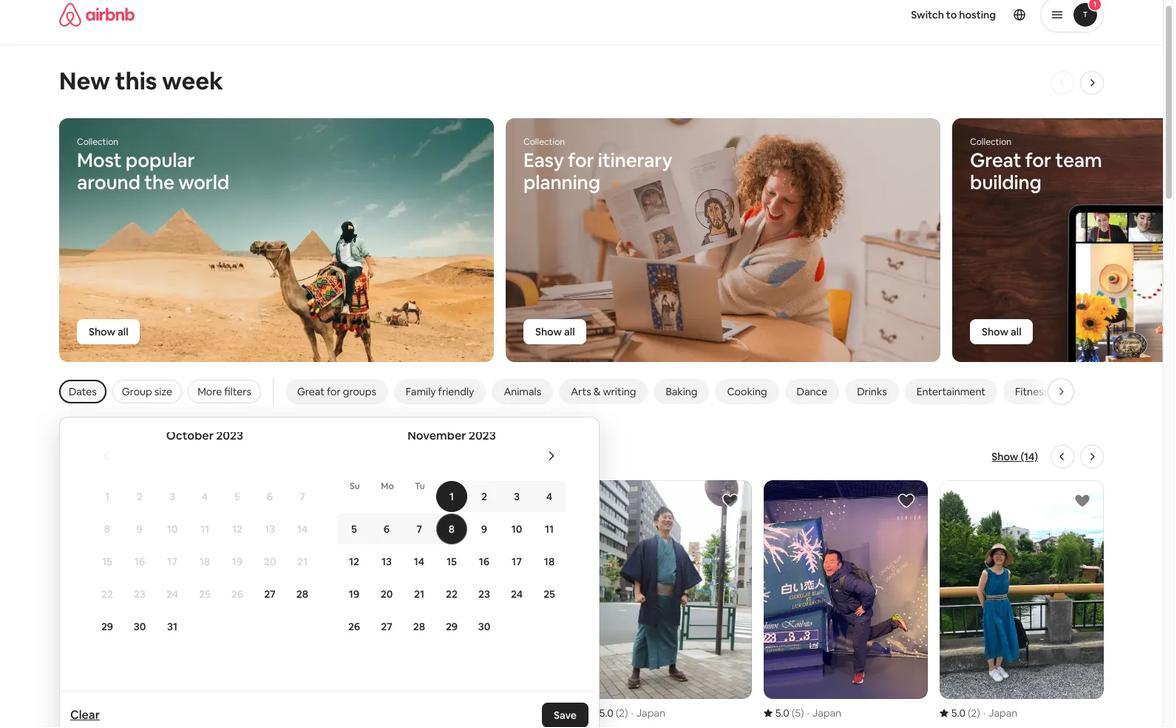 Task type: vqa. For each thing, say whether or not it's contained in the screenshot.
the 24 button
yes



Task type: locate. For each thing, give the bounding box(es) containing it.
5.0 inside plan a dream japan vacation group
[[776, 707, 790, 720]]

friendly
[[438, 385, 474, 399]]

for inside collection great for team building
[[1025, 148, 1052, 173]]

2 11 button from the left
[[533, 514, 566, 545]]

th down november 2023
[[480, 481, 491, 493]]

· right 5.0 ( 5 )
[[807, 707, 810, 720]]

3 button
[[156, 481, 189, 513], [501, 481, 533, 513]]

1 vertical spatial great
[[297, 385, 325, 399]]

31 button
[[156, 612, 189, 643]]

1 11 button from the left
[[189, 514, 221, 545]]

1 horizontal spatial 7
[[416, 523, 422, 536]]

29 for first 29 button from the right
[[446, 620, 458, 634]]

0 horizontal spatial ·
[[631, 707, 634, 720]]

1 down trip
[[105, 490, 109, 504]]

5
[[235, 490, 240, 504], [351, 523, 357, 536], [795, 707, 801, 720]]

( inside design a perfect tokyo trip with a tokyo expert group
[[616, 707, 619, 720]]

1 horizontal spatial 27
[[381, 620, 393, 634]]

1 horizontal spatial 11
[[545, 523, 554, 536]]

1 horizontal spatial fr
[[514, 481, 522, 493]]

show up fitness button
[[982, 325, 1009, 339]]

for right the easy
[[568, 148, 594, 173]]

show all up the dates
[[89, 325, 128, 339]]

save this experience image inside plan a tour not crowed but cool sites in tokyo local group
[[545, 493, 563, 510]]

0 horizontal spatial we
[[198, 481, 212, 493]]

9 for 2nd 9 "button" from the left
[[481, 523, 487, 536]]

entertainment element
[[917, 385, 986, 399]]

· for 5.0 ( 5 )
[[807, 707, 810, 720]]

0 horizontal spatial 5 button
[[221, 481, 254, 513]]

animals button
[[492, 379, 553, 405]]

sa
[[297, 481, 307, 493], [545, 481, 555, 493]]

2 3 from the left
[[514, 490, 520, 504]]

2 30 from the left
[[478, 620, 490, 634]]

tu down the with
[[167, 481, 177, 493]]

family friendly button
[[394, 379, 486, 405]]

24
[[166, 588, 178, 601], [511, 588, 523, 601]]

show all link
[[77, 319, 140, 345], [524, 319, 587, 345], [970, 319, 1034, 345]]

2 3 button from the left
[[501, 481, 533, 513]]

for inside collection easy for itinerary planning
[[568, 148, 594, 173]]

1 button down november 2023
[[436, 481, 468, 513]]

1 mo from the left
[[133, 481, 146, 493]]

2 4 from the left
[[546, 490, 553, 504]]

0 vertical spatial great
[[970, 148, 1022, 173]]

) for 5.0 ( 2 )
[[977, 707, 980, 720]]

9 for 2nd 9 "button" from the right
[[137, 523, 143, 536]]

2 horizontal spatial show all
[[982, 325, 1022, 339]]

8 button
[[91, 514, 124, 545], [436, 514, 468, 545]]

great
[[970, 148, 1022, 173], [297, 385, 325, 399]]

1 vertical spatial 26
[[348, 620, 360, 634]]

2 17 button from the left
[[501, 547, 533, 578]]

collection for great
[[970, 136, 1012, 148]]

3
[[169, 490, 175, 504], [514, 490, 520, 504]]

3 collection from the left
[[970, 136, 1012, 148]]

0 horizontal spatial 25
[[199, 588, 211, 601]]

0 vertical spatial 20
[[264, 555, 276, 569]]

show for easy for itinerary planning
[[535, 325, 562, 339]]

1 9 button from the left
[[124, 514, 156, 545]]

1 15 from the left
[[102, 555, 112, 569]]

1 horizontal spatial sa
[[545, 481, 555, 493]]

1 horizontal spatial tu
[[415, 481, 425, 493]]

1 horizontal spatial 10
[[512, 523, 522, 536]]

3 · from the left
[[983, 707, 986, 720]]

5 button
[[221, 481, 254, 513], [338, 514, 371, 545]]

we down november 2023
[[446, 481, 459, 493]]

25 button
[[189, 579, 221, 610], [533, 579, 566, 610]]

0 vertical spatial 21 button
[[286, 547, 319, 578]]

1 horizontal spatial 9 button
[[468, 514, 501, 545]]

0 horizontal spatial 17 button
[[156, 547, 189, 578]]

5 inside plan a dream japan vacation group
[[795, 707, 801, 720]]

hosting
[[959, 8, 996, 21]]

great for groups element
[[297, 385, 376, 399]]

fitness element
[[1015, 385, 1049, 399]]

23 button
[[124, 579, 156, 610], [468, 579, 501, 610]]

for inside button
[[327, 385, 341, 399]]

plan a dream japan vacation group
[[764, 481, 928, 728]]

3 show all from the left
[[982, 325, 1022, 339]]

17 button
[[156, 547, 189, 578], [501, 547, 533, 578]]

2 all from the left
[[564, 325, 575, 339]]

0 horizontal spatial 30 button
[[124, 612, 156, 643]]

1 vertical spatial 21
[[414, 588, 424, 601]]

29
[[101, 620, 113, 634], [446, 620, 458, 634]]

1 save this experience image from the left
[[193, 493, 211, 510]]

0 horizontal spatial around
[[77, 170, 140, 195]]

3 show all link from the left
[[970, 319, 1034, 345]]

1 horizontal spatial great
[[970, 148, 1022, 173]]

0 horizontal spatial 26
[[231, 588, 243, 601]]

10 button
[[156, 514, 189, 545], [501, 514, 533, 545]]

0 horizontal spatial 18
[[200, 555, 210, 569]]

2 collection from the left
[[524, 136, 565, 148]]

0 horizontal spatial japan
[[637, 707, 666, 720]]

8
[[104, 523, 110, 536], [449, 523, 455, 536]]

show for great for team building
[[982, 325, 1009, 339]]

show up animals button
[[535, 325, 562, 339]]

6 button
[[254, 481, 286, 513], [371, 514, 403, 545]]

2 2023 from the left
[[469, 428, 496, 444]]

save this experience image for design a perfect tokyo trip with a tokyo expert group
[[722, 493, 739, 510]]

popular
[[126, 148, 195, 173]]

· japan for 5.0 ( 2 )
[[983, 707, 1018, 720]]

collection inside collection great for team building
[[970, 136, 1012, 148]]

japan inside the make original itinerary in kyoto with akari group
[[989, 707, 1018, 720]]

1 vertical spatial the
[[398, 447, 424, 467]]

show all up arts
[[535, 325, 575, 339]]

) inside the make original itinerary in kyoto with akari group
[[977, 707, 980, 720]]

2 vertical spatial 5
[[795, 707, 801, 720]]

27 for 27 button to the top
[[264, 588, 276, 601]]

1 show all link from the left
[[77, 319, 140, 345]]

arts & writing
[[571, 385, 636, 399]]

collection easy for itinerary planning
[[524, 136, 673, 195]]

show up the dates
[[89, 325, 115, 339]]

3 5.0 from the left
[[776, 707, 790, 720]]

japan inside design a perfect tokyo trip with a tokyo expert group
[[637, 707, 666, 720]]

2 rating 5.0 out of 5; 2 reviews image from the left
[[940, 707, 980, 720]]

great inside collection great for team building
[[970, 148, 1022, 173]]

2 ( from the left
[[616, 707, 619, 720]]

2 10 from the left
[[512, 523, 522, 536]]

1 horizontal spatial 17
[[512, 555, 522, 569]]

show all up fitness at the bottom right of page
[[982, 325, 1022, 339]]

collection for most
[[77, 136, 118, 148]]

plan the perfect customised japan trip with local expert group
[[59, 481, 223, 728]]

great inside button
[[297, 385, 325, 399]]

26
[[231, 588, 243, 601], [348, 620, 360, 634]]

1 29 from the left
[[101, 620, 113, 634]]

2 5.0 from the left
[[599, 707, 614, 720]]

the inside collection most popular around the world
[[144, 170, 174, 195]]

great for groups
[[297, 385, 376, 399]]

show all link up fitness at the bottom right of page
[[970, 319, 1034, 345]]

0 horizontal spatial 13 button
[[254, 514, 286, 545]]

we
[[198, 481, 212, 493], [446, 481, 459, 493]]

2 button
[[124, 481, 156, 513], [468, 481, 501, 513]]

1 su from the left
[[102, 481, 112, 493]]

1 rating 5.0 out of 5; 2 reviews image from the left
[[588, 707, 628, 720]]

1 vertical spatial 20
[[381, 588, 393, 601]]

1 vertical spatial 13
[[382, 555, 392, 569]]

2 we from the left
[[446, 481, 459, 493]]

2 24 from the left
[[511, 588, 523, 601]]

22 for first 22 button from right
[[446, 588, 458, 601]]

) inside plan a dream japan vacation group
[[801, 707, 804, 720]]

for
[[568, 148, 594, 173], [1025, 148, 1052, 173], [327, 385, 341, 399]]

5 save this experience image from the left
[[1074, 493, 1092, 510]]

2 horizontal spatial for
[[1025, 148, 1052, 173]]

1 horizontal spatial 6 button
[[371, 514, 403, 545]]

0 horizontal spatial 6 button
[[254, 481, 286, 513]]

14
[[297, 523, 308, 536], [414, 555, 425, 569]]

local
[[253, 447, 289, 467]]

2 29 from the left
[[446, 620, 458, 634]]

2 23 from the left
[[479, 588, 490, 601]]

1 horizontal spatial for
[[568, 148, 594, 173]]

th
[[232, 481, 243, 493], [480, 481, 491, 493]]

1 vertical spatial 7
[[416, 523, 422, 536]]

1 vertical spatial 6 button
[[371, 514, 403, 545]]

planning
[[524, 170, 600, 195]]

0 horizontal spatial 7 button
[[286, 481, 319, 513]]

rating 5.0 out of 5; 2 reviews image inside the make original itinerary in kyoto with akari group
[[940, 707, 980, 720]]

1 horizontal spatial 14
[[414, 555, 425, 569]]

1 tu from the left
[[167, 481, 177, 493]]

1 4 from the left
[[202, 490, 208, 504]]

0 vertical spatial 19
[[232, 555, 243, 569]]

11 for 1st 11 button from right
[[545, 523, 554, 536]]

0 horizontal spatial 17
[[167, 555, 177, 569]]

th down from
[[232, 481, 243, 493]]

1 ) from the left
[[102, 707, 106, 720]]

1 horizontal spatial · japan
[[983, 707, 1018, 720]]

12
[[232, 523, 243, 536], [349, 555, 359, 569]]

16
[[134, 555, 145, 569], [479, 555, 490, 569]]

2 18 button from the left
[[533, 547, 566, 578]]

we down help
[[198, 481, 212, 493]]

2 show all from the left
[[535, 325, 575, 339]]

19 for the bottommost 19 button
[[349, 588, 360, 601]]

tu
[[167, 481, 177, 493], [415, 481, 425, 493]]

) inside plan the perfect customised japan trip with local expert group
[[102, 707, 106, 720]]

11
[[200, 523, 209, 536], [545, 523, 554, 536]]

1 vertical spatial 5
[[351, 523, 357, 536]]

22 button
[[91, 579, 124, 610], [436, 579, 468, 610]]

2023 for october 2023
[[216, 428, 243, 444]]

1 horizontal spatial mo
[[381, 481, 394, 493]]

0 horizontal spatial 6
[[267, 490, 273, 504]]

1 10 from the left
[[167, 523, 178, 536]]

2023 up from
[[216, 428, 243, 444]]

3 ) from the left
[[801, 707, 804, 720]]

1 horizontal spatial 14 button
[[403, 547, 436, 578]]

arts & writing button
[[559, 379, 648, 405]]

1 horizontal spatial 9
[[481, 523, 487, 536]]

1 vertical spatial 19
[[349, 588, 360, 601]]

16 for 1st the 16 button from the left
[[134, 555, 145, 569]]

5.0
[[71, 707, 85, 720], [599, 707, 614, 720], [776, 707, 790, 720], [952, 707, 966, 720]]

1 button
[[91, 481, 124, 513], [436, 481, 468, 513]]

1 horizontal spatial 17 button
[[501, 547, 533, 578]]

27 button
[[254, 579, 286, 610], [371, 612, 403, 643]]

18 button
[[189, 547, 221, 578], [533, 547, 566, 578]]

show for most popular around the world
[[89, 325, 115, 339]]

1 horizontal spatial collection
[[524, 136, 565, 148]]

· japan right 5.0 ( 5 )
[[807, 707, 842, 720]]

( inside the make original itinerary in kyoto with akari group
[[968, 707, 971, 720]]

dance element
[[797, 385, 828, 399]]

plan a tour not crowed but cool sites in tokyo local group
[[411, 481, 576, 728]]

0 horizontal spatial sa
[[297, 481, 307, 493]]

to
[[947, 8, 957, 21]]

28 for bottommost 28 button
[[413, 620, 425, 634]]

rating 5.0 out of 5; 34 reviews image
[[59, 707, 106, 720]]

0 vertical spatial 21
[[297, 555, 308, 569]]

11 button
[[189, 514, 221, 545], [533, 514, 566, 545]]

the right most
[[144, 170, 174, 195]]

1 horizontal spatial rating 5.0 out of 5; 2 reviews image
[[940, 707, 980, 720]]

3 japan from the left
[[989, 707, 1018, 720]]

japan inside group
[[813, 707, 842, 720]]

show all link up the dates
[[77, 319, 140, 345]]

· inside plan a dream japan vacation group
[[807, 707, 810, 720]]

0 horizontal spatial 8 button
[[91, 514, 124, 545]]

9 button
[[124, 514, 156, 545], [468, 514, 501, 545]]

rating 5.0 out of 5; 2 reviews image for 5.0
[[588, 707, 628, 720]]

1 horizontal spatial 2023
[[469, 428, 496, 444]]

collection up building
[[970, 136, 1012, 148]]

0 horizontal spatial 4
[[202, 490, 208, 504]]

29 for 1st 29 button
[[101, 620, 113, 634]]

1 horizontal spatial 19 button
[[338, 579, 371, 610]]

21
[[297, 555, 308, 569], [414, 588, 424, 601]]

20 for rightmost 20 button
[[381, 588, 393, 601]]

0 horizontal spatial 11 button
[[189, 514, 221, 545]]

0 vertical spatial 5
[[235, 490, 240, 504]]

· right save button
[[631, 707, 634, 720]]

· japan inside plan a dream japan vacation group
[[807, 707, 842, 720]]

1 · japan from the left
[[807, 707, 842, 720]]

1 10 button from the left
[[156, 514, 189, 545]]

2023 right november
[[469, 428, 496, 444]]

1 horizontal spatial 18 button
[[533, 547, 566, 578]]

26 button
[[221, 579, 254, 610], [338, 612, 371, 643]]

2 su from the left
[[350, 481, 360, 493]]

drinks
[[857, 385, 887, 399]]

( for 5.0 ( 34 )
[[87, 707, 91, 720]]

cooking element
[[727, 385, 767, 399]]

5.0 inside design a perfect tokyo trip with a tokyo expert group
[[599, 707, 614, 720]]

november 2023
[[408, 428, 496, 444]]

show all link for most popular around the world
[[77, 319, 140, 345]]

0 horizontal spatial 14 button
[[286, 514, 319, 545]]

1 horizontal spatial 8
[[449, 523, 455, 536]]

1 22 from the left
[[101, 588, 113, 601]]

0 horizontal spatial tu
[[167, 481, 177, 493]]

1 · from the left
[[631, 707, 634, 720]]

1 vertical spatial 12
[[349, 555, 359, 569]]

2 15 from the left
[[447, 555, 457, 569]]

0 horizontal spatial 29
[[101, 620, 113, 634]]

1 horizontal spatial 26
[[348, 620, 360, 634]]

13
[[265, 523, 275, 536], [382, 555, 392, 569]]

fr
[[266, 481, 274, 493], [514, 481, 522, 493]]

22
[[101, 588, 113, 601], [446, 588, 458, 601]]

save this experience image inside the make original itinerary in kyoto with akari group
[[1074, 493, 1092, 510]]

2
[[137, 490, 143, 504], [481, 490, 487, 504], [619, 707, 625, 720], [971, 707, 977, 720]]

save this experience image for plan the perfect customised japan trip with local expert group
[[193, 493, 211, 510]]

2 ) from the left
[[625, 707, 628, 720]]

rating 5.0 out of 5; 2 reviews image inside design a perfect tokyo trip with a tokyo expert group
[[588, 707, 628, 720]]

profile element
[[710, 0, 1104, 44]]

1 5.0 from the left
[[71, 707, 85, 720]]

1 horizontal spatial 5 button
[[338, 514, 371, 545]]

0 vertical spatial 28 button
[[286, 579, 319, 610]]

4 5.0 from the left
[[952, 707, 966, 720]]

( inside plan a dream japan vacation group
[[792, 707, 795, 720]]

( inside plan the perfect customised japan trip with local expert group
[[87, 707, 91, 720]]

1 16 from the left
[[134, 555, 145, 569]]

for left team at the top right
[[1025, 148, 1052, 173]]

collection inside collection most popular around the world
[[77, 136, 118, 148]]

1 down november 2023
[[450, 490, 454, 504]]

1 show all from the left
[[89, 325, 128, 339]]

10
[[167, 523, 178, 536], [512, 523, 522, 536]]

1 horizontal spatial 24 button
[[501, 579, 533, 610]]

1 vertical spatial 13 button
[[371, 547, 403, 578]]

0 horizontal spatial 25 button
[[189, 579, 221, 610]]

17
[[167, 555, 177, 569], [512, 555, 522, 569]]

19 for the top 19 button
[[232, 555, 243, 569]]

for for building
[[1025, 148, 1052, 173]]

2 9 from the left
[[481, 523, 487, 536]]

su
[[102, 481, 112, 493], [350, 481, 360, 493]]

14 button
[[286, 514, 319, 545], [403, 547, 436, 578]]

2 button down the with
[[124, 481, 156, 513]]

1 th from the left
[[232, 481, 243, 493]]

0 vertical spatial 5 button
[[221, 481, 254, 513]]

0 horizontal spatial 29 button
[[91, 612, 124, 643]]

rating 5.0 out of 5; 5 reviews image
[[764, 707, 804, 720]]

7 button
[[286, 481, 319, 513], [403, 514, 436, 545]]

save this experience image
[[193, 493, 211, 510], [545, 493, 563, 510], [722, 493, 739, 510], [898, 493, 915, 510], [1074, 493, 1092, 510]]

0 horizontal spatial 20 button
[[254, 547, 286, 578]]

28 for leftmost 28 button
[[296, 588, 308, 601]]

1 horizontal spatial 4
[[546, 490, 553, 504]]

save this experience image inside plan the perfect customised japan trip with local expert group
[[193, 493, 211, 510]]

2 horizontal spatial collection
[[970, 136, 1012, 148]]

2 button down november 2023
[[468, 481, 501, 513]]

1 3 from the left
[[169, 490, 175, 504]]

2 1 button from the left
[[436, 481, 468, 513]]

2 sa from the left
[[545, 481, 555, 493]]

· japan inside the make original itinerary in kyoto with akari group
[[983, 707, 1018, 720]]

0 horizontal spatial world
[[178, 170, 229, 195]]

1 horizontal spatial 29
[[446, 620, 458, 634]]

collection up planning
[[524, 136, 565, 148]]

21 button
[[286, 547, 319, 578], [403, 579, 436, 610]]

2 4 button from the left
[[533, 481, 566, 513]]

22 for 2nd 22 button from the right
[[101, 588, 113, 601]]

4 save this experience image from the left
[[898, 493, 915, 510]]

cooking
[[727, 385, 767, 399]]

1 button down a
[[91, 481, 124, 513]]

6 for bottom 6 button
[[384, 523, 390, 536]]

2 japan from the left
[[813, 707, 842, 720]]

0 horizontal spatial · japan
[[807, 707, 842, 720]]

3 all from the left
[[1011, 325, 1022, 339]]

5.0 inside plan the perfect customised japan trip with local expert group
[[71, 707, 85, 720]]

2 8 from the left
[[449, 523, 455, 536]]

16 for 2nd the 16 button from left
[[479, 555, 490, 569]]

2 · japan from the left
[[983, 707, 1018, 720]]

2 inside the make original itinerary in kyoto with akari group
[[971, 707, 977, 720]]

dance
[[797, 385, 828, 399]]

collection for easy
[[524, 136, 565, 148]]

show all link for great for team building
[[970, 319, 1034, 345]]

save this experience image inside design a perfect tokyo trip with a tokyo expert group
[[722, 493, 739, 510]]

1 horizontal spatial 30
[[478, 620, 490, 634]]

show all link for easy for itinerary planning
[[524, 319, 587, 345]]

4 for 1st "4" button from left
[[202, 490, 208, 504]]

2 16 from the left
[[479, 555, 490, 569]]

1 japan from the left
[[637, 707, 666, 720]]

2 11 from the left
[[545, 523, 554, 536]]

plan a trip with help from local hosts around the world
[[59, 447, 471, 467]]

show all for great for team building
[[982, 325, 1022, 339]]

0 horizontal spatial 22 button
[[91, 579, 124, 610]]

· japan right "5.0 ( 2 )"
[[983, 707, 1018, 720]]

)
[[102, 707, 106, 720], [625, 707, 628, 720], [801, 707, 804, 720], [977, 707, 980, 720]]

0 horizontal spatial rating 5.0 out of 5; 2 reviews image
[[588, 707, 628, 720]]

collection great for team building
[[970, 136, 1102, 195]]

0 horizontal spatial 24
[[166, 588, 178, 601]]

0 horizontal spatial 20
[[264, 555, 276, 569]]

0 horizontal spatial collection
[[77, 136, 118, 148]]

3 for 1st 3 button from left
[[169, 490, 175, 504]]

3 save this experience image from the left
[[722, 493, 739, 510]]

0 horizontal spatial 1 button
[[91, 481, 124, 513]]

0 horizontal spatial 8
[[104, 523, 110, 536]]

rating 5.0 out of 5; 2 reviews image
[[588, 707, 628, 720], [940, 707, 980, 720]]

tu down november
[[415, 481, 425, 493]]

(
[[87, 707, 91, 720], [616, 707, 619, 720], [792, 707, 795, 720], [968, 707, 971, 720]]

2 29 button from the left
[[436, 612, 468, 643]]

save this experience image for the make original itinerary in kyoto with akari group at the bottom of page
[[1074, 493, 1092, 510]]

1 collection from the left
[[77, 136, 118, 148]]

1 11 from the left
[[200, 523, 209, 536]]

1 horizontal spatial 18
[[544, 555, 555, 569]]

for left groups
[[327, 385, 341, 399]]

the down november
[[398, 447, 424, 467]]

· right "5.0 ( 2 )"
[[983, 707, 986, 720]]

1 23 button from the left
[[124, 579, 156, 610]]

2 22 from the left
[[446, 588, 458, 601]]

save
[[554, 709, 577, 723]]

save this experience image inside plan a dream japan vacation group
[[898, 493, 915, 510]]

2 horizontal spatial ·
[[983, 707, 986, 720]]

show all link up arts
[[524, 319, 587, 345]]

1 8 from the left
[[104, 523, 110, 536]]

0 horizontal spatial show all link
[[77, 319, 140, 345]]

collection inside collection easy for itinerary planning
[[524, 136, 565, 148]]

all for building
[[1011, 325, 1022, 339]]

) inside design a perfect tokyo trip with a tokyo expert group
[[625, 707, 628, 720]]

the
[[144, 170, 174, 195], [398, 447, 424, 467]]

1 2 button from the left
[[124, 481, 156, 513]]

· for 5.0 ( 2 )
[[983, 707, 986, 720]]

5.0 inside the make original itinerary in kyoto with akari group
[[952, 707, 966, 720]]

1 ( from the left
[[87, 707, 91, 720]]

collection down new
[[77, 136, 118, 148]]

19
[[232, 555, 243, 569], [349, 588, 360, 601]]

· inside the make original itinerary in kyoto with akari group
[[983, 707, 986, 720]]

&
[[594, 385, 601, 399]]

1 horizontal spatial 1 button
[[436, 481, 468, 513]]

animals
[[504, 385, 541, 399]]

2 · from the left
[[807, 707, 810, 720]]

hosts
[[292, 447, 336, 467]]

6
[[267, 490, 273, 504], [384, 523, 390, 536]]

calendar application
[[75, 413, 1072, 677]]

7
[[300, 490, 305, 504], [416, 523, 422, 536]]

( for 5.0 ( 2 )
[[968, 707, 971, 720]]



Task type: describe. For each thing, give the bounding box(es) containing it.
6 for the leftmost 6 button
[[267, 490, 273, 504]]

entertainment button
[[905, 379, 998, 405]]

1 vertical spatial around
[[340, 447, 394, 467]]

family friendly
[[406, 385, 474, 399]]

a
[[95, 447, 104, 467]]

30 for second 30 button
[[478, 620, 490, 634]]

1 vertical spatial 19 button
[[338, 579, 371, 610]]

1 horizontal spatial 20 button
[[371, 579, 403, 610]]

rating 5.0 out of 5; 2 reviews image for ·
[[940, 707, 980, 720]]

0 vertical spatial 19 button
[[221, 547, 254, 578]]

0 vertical spatial 27 button
[[254, 579, 286, 610]]

2 2 button from the left
[[468, 481, 501, 513]]

drinks element
[[857, 385, 887, 399]]

entertainment
[[917, 385, 986, 399]]

make original itinerary in kyoto with akari group
[[940, 481, 1104, 728]]

2 10 button from the left
[[501, 514, 533, 545]]

switch to hosting
[[911, 8, 996, 21]]

show (14)
[[992, 450, 1038, 464]]

(14)
[[1021, 450, 1038, 464]]

1 8 button from the left
[[91, 514, 124, 545]]

1 vertical spatial 5 button
[[338, 514, 371, 545]]

show all for most popular around the world
[[89, 325, 128, 339]]

25 for 2nd 25 button from the left
[[544, 588, 555, 601]]

japan for 5.0 ( 5 )
[[813, 707, 842, 720]]

family
[[406, 385, 436, 399]]

0 vertical spatial 13 button
[[254, 514, 286, 545]]

0 vertical spatial 26 button
[[221, 579, 254, 610]]

1 24 button from the left
[[156, 579, 189, 610]]

1 vertical spatial 14 button
[[403, 547, 436, 578]]

save this experience image for plan a dream japan vacation group
[[898, 493, 915, 510]]

23 for 2nd 23 button from right
[[134, 588, 146, 601]]

dates
[[69, 385, 97, 399]]

around inside collection most popular around the world
[[77, 170, 140, 195]]

) for 5.0 ( 34 )
[[102, 707, 106, 720]]

1 15 button from the left
[[91, 547, 124, 578]]

2 tu from the left
[[415, 481, 425, 493]]

2 30 button from the left
[[468, 612, 501, 643]]

( for 5.0 ( 5 )
[[792, 707, 795, 720]]

2 inside design a perfect tokyo trip with a tokyo expert group
[[619, 707, 625, 720]]

from
[[212, 447, 249, 467]]

switch to hosting link
[[902, 0, 1005, 30]]

2 25 button from the left
[[533, 579, 566, 610]]

23 for 1st 23 button from right
[[479, 588, 490, 601]]

5.0 ( 2 )
[[952, 707, 980, 720]]

· japan for 5.0 ( 5 )
[[807, 707, 842, 720]]

2 8 button from the left
[[436, 514, 468, 545]]

25 for second 25 button from right
[[199, 588, 211, 601]]

2 23 button from the left
[[468, 579, 501, 610]]

most
[[77, 148, 122, 173]]

3 for 2nd 3 button from left
[[514, 490, 520, 504]]

1 sa from the left
[[297, 481, 307, 493]]

more filters
[[198, 385, 251, 399]]

0 horizontal spatial 21 button
[[286, 547, 319, 578]]

show (14) link
[[992, 450, 1038, 464]]

34
[[91, 707, 102, 720]]

show left the "(14)"
[[992, 450, 1019, 464]]

arts
[[571, 385, 591, 399]]

5.0 ( 34 )
[[71, 707, 106, 720]]

collection most popular around the world
[[77, 136, 229, 195]]

2 24 button from the left
[[501, 579, 533, 610]]

10 for 2nd 10 button from the right
[[167, 523, 178, 536]]

1 vertical spatial 14
[[414, 555, 425, 569]]

0 vertical spatial 14
[[297, 523, 308, 536]]

october 2023
[[166, 428, 243, 444]]

20 for the left 20 button
[[264, 555, 276, 569]]

2 9 button from the left
[[468, 514, 501, 545]]

1 4 button from the left
[[189, 481, 221, 513]]

world inside collection most popular around the world
[[178, 170, 229, 195]]

writing
[[603, 385, 636, 399]]

2 15 button from the left
[[436, 547, 468, 578]]

for for planning
[[568, 148, 594, 173]]

1 1 button from the left
[[91, 481, 124, 513]]

great for groups button
[[285, 379, 388, 405]]

1 24 from the left
[[166, 588, 178, 601]]

this week
[[115, 66, 223, 96]]

31
[[167, 620, 177, 634]]

0 horizontal spatial 28 button
[[286, 579, 319, 610]]

1 18 button from the left
[[189, 547, 221, 578]]

1 horizontal spatial 7 button
[[403, 514, 436, 545]]

2 16 button from the left
[[468, 547, 501, 578]]

1 horizontal spatial 21
[[414, 588, 424, 601]]

1 horizontal spatial 13 button
[[371, 547, 403, 578]]

1 vertical spatial 27 button
[[371, 612, 403, 643]]

) for 5.0 ( 2 ) · japan
[[625, 707, 628, 720]]

japan for 5.0 ( 2 )
[[989, 707, 1018, 720]]

new this week
[[59, 66, 223, 96]]

team
[[1056, 148, 1102, 173]]

27 for 27 button to the bottom
[[381, 620, 393, 634]]

1 3 button from the left
[[156, 481, 189, 513]]

clear button
[[63, 701, 107, 728]]

cooking button
[[715, 379, 779, 405]]

1 vertical spatial 28 button
[[403, 612, 436, 643]]

1 29 button from the left
[[91, 612, 124, 643]]

1 22 button from the left
[[91, 579, 124, 610]]

itinerary
[[598, 148, 673, 173]]

october
[[166, 428, 214, 444]]

with
[[138, 447, 172, 467]]

1 18 from the left
[[200, 555, 210, 569]]

save this experience image for plan a tour not crowed but cool sites in tokyo local group
[[545, 493, 563, 510]]

13 for the topmost 13 button
[[265, 523, 275, 536]]

30 for 2nd 30 button from the right
[[134, 620, 146, 634]]

1 horizontal spatial 5
[[351, 523, 357, 536]]

) for 5.0 ( 5 )
[[801, 707, 804, 720]]

1 vertical spatial 21 button
[[403, 579, 436, 610]]

2023 for november 2023
[[469, 428, 496, 444]]

5.0 for 5.0 ( 5 )
[[776, 707, 790, 720]]

0 vertical spatial 12
[[232, 523, 243, 536]]

1 25 button from the left
[[189, 579, 221, 610]]

fitness
[[1015, 385, 1049, 399]]

( for 5.0 ( 2 ) · japan
[[616, 707, 619, 720]]

5.0 for 5.0 ( 2 )
[[952, 707, 966, 720]]

1 vertical spatial 12 button
[[338, 547, 371, 578]]

5.0 ( 5 )
[[776, 707, 804, 720]]

more filters button
[[188, 380, 261, 404]]

easy
[[524, 148, 564, 173]]

5.0 for 5.0 ( 2 ) · japan
[[599, 707, 614, 720]]

building
[[970, 170, 1042, 195]]

trip
[[107, 447, 135, 467]]

help
[[175, 447, 208, 467]]

2 fr from the left
[[514, 481, 522, 493]]

1 30 button from the left
[[124, 612, 156, 643]]

1 horizontal spatial 26 button
[[338, 612, 371, 643]]

dance button
[[785, 379, 840, 405]]

11 for second 11 button from right
[[200, 523, 209, 536]]

1 we from the left
[[198, 481, 212, 493]]

10 for 1st 10 button from right
[[512, 523, 522, 536]]

2 1 from the left
[[450, 490, 454, 504]]

· inside design a perfect tokyo trip with a tokyo expert group
[[631, 707, 634, 720]]

1 17 button from the left
[[156, 547, 189, 578]]

1 1 from the left
[[105, 490, 109, 504]]

fitness button
[[1003, 379, 1061, 405]]

new this week group
[[0, 118, 1174, 363]]

all for planning
[[564, 325, 575, 339]]

0 vertical spatial 7
[[300, 490, 305, 504]]

animals element
[[504, 385, 541, 399]]

5.0 ( 2 ) · japan
[[599, 707, 666, 720]]

filters
[[224, 385, 251, 399]]

baking
[[666, 385, 698, 399]]

drinks button
[[845, 379, 899, 405]]

design a perfect tokyo trip with a tokyo expert group
[[588, 481, 752, 728]]

2 th from the left
[[480, 481, 491, 493]]

groups
[[343, 385, 376, 399]]

baking element
[[666, 385, 698, 399]]

1 17 from the left
[[167, 555, 177, 569]]

0 vertical spatial 7 button
[[286, 481, 319, 513]]

13 for the rightmost 13 button
[[382, 555, 392, 569]]

baking button
[[654, 379, 710, 405]]

save button
[[542, 703, 589, 728]]

switch
[[911, 8, 944, 21]]

0 vertical spatial 26
[[231, 588, 243, 601]]

arts & writing element
[[571, 385, 636, 399]]

5.0 for 5.0 ( 34 )
[[71, 707, 85, 720]]

show all for easy for itinerary planning
[[535, 325, 575, 339]]

1 16 button from the left
[[124, 547, 156, 578]]

1 vertical spatial world
[[427, 447, 471, 467]]

2 17 from the left
[[512, 555, 522, 569]]

november
[[408, 428, 466, 444]]

all for the
[[118, 325, 128, 339]]

new
[[59, 66, 110, 96]]

plan
[[59, 447, 91, 467]]

clear
[[70, 708, 100, 723]]

more
[[198, 385, 222, 399]]

family friendly element
[[406, 385, 474, 399]]

4 for 2nd "4" button
[[546, 490, 553, 504]]

1 fr from the left
[[266, 481, 274, 493]]

0 vertical spatial 12 button
[[221, 514, 254, 545]]

2 mo from the left
[[381, 481, 394, 493]]

dates button
[[59, 380, 106, 404]]

2 18 from the left
[[544, 555, 555, 569]]

2 22 button from the left
[[436, 579, 468, 610]]

0 horizontal spatial 21
[[297, 555, 308, 569]]



